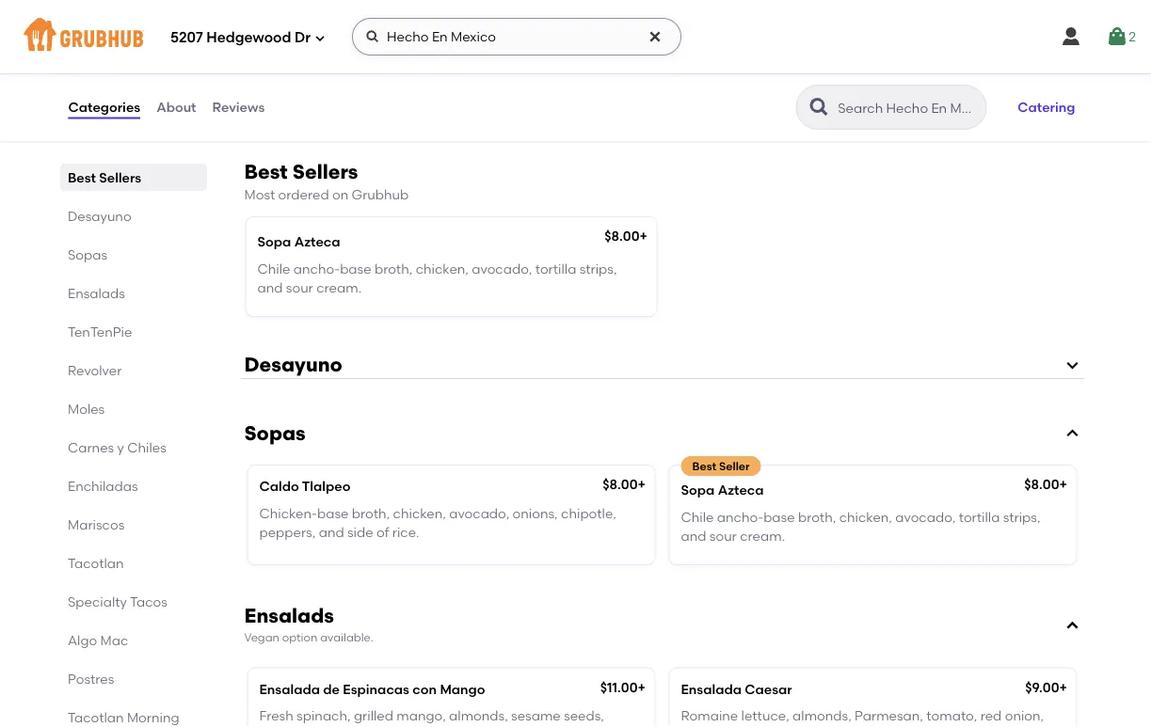Task type: vqa. For each thing, say whether or not it's contained in the screenshot.
the right Coffee,
no



Task type: locate. For each thing, give the bounding box(es) containing it.
0 horizontal spatial chile
[[258, 261, 290, 277]]

sellers
[[293, 160, 358, 184], [99, 169, 141, 185]]

onions, down mango,
[[434, 727, 480, 728]]

try
[[264, 96, 284, 112]]

sopas up caldo
[[244, 422, 306, 446]]

1 horizontal spatial best
[[244, 160, 288, 184]]

$9.00 +
[[1025, 680, 1068, 696]]

$8.00
[[605, 228, 640, 244], [603, 477, 638, 493], [1025, 477, 1060, 493]]

sellers inside best sellers most ordered on grubhub
[[293, 160, 358, 184]]

event?
[[390, 74, 432, 90]]

work
[[356, 74, 386, 90]]

parmesan,
[[855, 708, 924, 724]]

tacotlan morning tab
[[67, 708, 199, 728]]

tacotlan inside tacotlan morning
[[67, 710, 123, 726]]

0 horizontal spatial almonds,
[[449, 708, 508, 724]]

moles tab
[[67, 399, 199, 419]]

1 horizontal spatial ensalada
[[681, 681, 742, 697]]

$8.00 + for chicken-base broth, chicken, avocado, onions, chipotle, peppers, and side of rice.
[[603, 477, 646, 493]]

chicken,
[[416, 261, 469, 277], [393, 505, 446, 521], [840, 509, 893, 525]]

tortilla
[[535, 261, 577, 277], [959, 509, 1000, 525]]

1 horizontal spatial sopa azteca
[[681, 483, 764, 499]]

search icon image
[[808, 96, 831, 119]]

0 horizontal spatial ensalads
[[67, 285, 125, 301]]

tacotlan inside "tab"
[[67, 556, 123, 572]]

tacotlan down mariscos
[[67, 556, 123, 572]]

best inside best sellers most ordered on grubhub
[[244, 160, 288, 184]]

+ for chicken-base broth, chicken, avocado, onions, chipotle, peppers, and side of rice.
[[638, 477, 646, 493]]

a
[[344, 74, 353, 90]]

almonds, down mango at the left bottom of the page
[[449, 708, 508, 724]]

ensalada caesar
[[681, 681, 793, 697]]

categories button
[[67, 73, 141, 141]]

0 vertical spatial tacotlan
[[67, 556, 123, 572]]

red inside fresh spinach, grilled mango, almonds, sesame seeds, panela cheese, pickled red onions, avocado, an
[[410, 727, 431, 728]]

1 vertical spatial cream.
[[740, 528, 785, 544]]

Search Hecho En Mexico search field
[[836, 99, 980, 117]]

side
[[347, 525, 373, 541]]

almonds, up house
[[793, 708, 852, 724]]

chile ancho-base broth, chicken, avocado, tortilla strips, and sour cream.
[[258, 261, 617, 296], [681, 509, 1041, 544]]

0 vertical spatial sopas
[[67, 247, 107, 263]]

ordering for a work event? try our catering menu
[[263, 74, 432, 112]]

chile down "best seller"
[[681, 509, 714, 525]]

caldo tlalpeo
[[259, 479, 351, 495]]

sopas
[[67, 247, 107, 263], [244, 422, 306, 446]]

sopa down "best seller"
[[681, 483, 715, 499]]

$8.00 for chicken-base broth, chicken, avocado, onions, chipotle, peppers, and side of rice.
[[603, 477, 638, 493]]

sellers inside tab
[[99, 169, 141, 185]]

desayuno inside desayuno button
[[244, 353, 343, 377]]

chiles
[[127, 440, 166, 456]]

0 vertical spatial azteca
[[294, 234, 340, 250]]

best left seller
[[693, 459, 717, 473]]

broth,
[[375, 261, 413, 277], [352, 505, 390, 521], [798, 509, 836, 525]]

sopa
[[258, 234, 291, 250], [681, 483, 715, 499]]

0 horizontal spatial sour
[[286, 280, 313, 296]]

ensalada up fresh
[[259, 681, 320, 697]]

1 vertical spatial onions,
[[434, 727, 480, 728]]

tacotlan down postres
[[67, 710, 123, 726]]

sellers up desayuno tab
[[99, 169, 141, 185]]

0 vertical spatial red
[[981, 708, 1002, 724]]

0 vertical spatial onions,
[[513, 505, 558, 521]]

ensalads inside tab
[[67, 285, 125, 301]]

1 almonds, from the left
[[449, 708, 508, 724]]

house
[[788, 727, 827, 728]]

sopas up the ensalads tab
[[67, 247, 107, 263]]

onions,
[[513, 505, 558, 521], [434, 727, 480, 728]]

of
[[377, 525, 389, 541]]

and inside romaine lettuce, almonds, parmesan, tomato, red onion, aji croutons and house caesar dressing
[[760, 727, 785, 728]]

desayuno
[[67, 208, 131, 224], [244, 353, 343, 377]]

sopa azteca
[[258, 234, 340, 250], [681, 483, 764, 499]]

best up desayuno tab
[[67, 169, 96, 185]]

0 horizontal spatial sellers
[[99, 169, 141, 185]]

algo
[[67, 633, 97, 649]]

almonds, inside fresh spinach, grilled mango, almonds, sesame seeds, panela cheese, pickled red onions, avocado, an
[[449, 708, 508, 724]]

sopa azteca down ordered
[[258, 234, 340, 250]]

0 vertical spatial ensalads
[[67, 285, 125, 301]]

red left onion,
[[981, 708, 1002, 724]]

chicken, inside chicken-base broth, chicken, avocado, onions, chipotle, peppers, and side of rice.
[[393, 505, 446, 521]]

0 horizontal spatial cream.
[[317, 280, 362, 296]]

2 ensalada from the left
[[681, 681, 742, 697]]

sopa down 'most'
[[258, 234, 291, 250]]

azteca down seller
[[718, 483, 764, 499]]

mariscos tab
[[67, 515, 199, 535]]

seeds,
[[564, 708, 604, 724]]

1 horizontal spatial desayuno
[[244, 353, 343, 377]]

onions, left chipotle,
[[513, 505, 558, 521]]

catering inside catering button
[[1018, 99, 1076, 115]]

1 horizontal spatial ensalads
[[244, 604, 334, 628]]

1 horizontal spatial svg image
[[648, 29, 663, 44]]

revolver tab
[[67, 361, 199, 380]]

0 horizontal spatial red
[[410, 727, 431, 728]]

svg image
[[365, 29, 380, 44], [648, 29, 663, 44], [1065, 427, 1080, 442]]

1 horizontal spatial caesar
[[830, 727, 877, 728]]

svg image
[[1060, 25, 1083, 48], [1106, 25, 1129, 48], [315, 32, 326, 44], [1065, 358, 1080, 373], [1065, 619, 1080, 634]]

1 vertical spatial tacotlan
[[67, 710, 123, 726]]

Search for food, convenience, alcohol... search field
[[352, 18, 682, 56]]

1 horizontal spatial ancho-
[[717, 509, 764, 525]]

our
[[287, 96, 308, 112]]

catering
[[248, 32, 336, 56], [311, 96, 369, 112], [1018, 99, 1076, 115]]

sour down ordered
[[286, 280, 313, 296]]

pickled
[[360, 727, 407, 728]]

+ for chile ancho-base broth, chicken, avocado, tortilla strips, and sour cream.
[[640, 228, 648, 244]]

strips,
[[580, 261, 617, 277], [1003, 509, 1041, 525]]

0 vertical spatial ancho-
[[294, 261, 340, 277]]

0 vertical spatial caesar
[[745, 681, 793, 697]]

1 vertical spatial desayuno
[[244, 353, 343, 377]]

svg image inside sopas button
[[1065, 427, 1080, 442]]

0 horizontal spatial best
[[67, 169, 96, 185]]

aji
[[681, 727, 697, 728]]

and down lettuce,
[[760, 727, 785, 728]]

5207 hedgewood dr
[[170, 29, 311, 46]]

0 vertical spatial chile ancho-base broth, chicken, avocado, tortilla strips, and sour cream.
[[258, 261, 617, 296]]

1 horizontal spatial sellers
[[293, 160, 358, 184]]

ancho- down seller
[[717, 509, 764, 525]]

0 vertical spatial strips,
[[580, 261, 617, 277]]

ensalads
[[67, 285, 125, 301], [244, 604, 334, 628]]

1 vertical spatial sopa azteca
[[681, 483, 764, 499]]

postres tab
[[67, 669, 199, 689]]

tacotlan for tacotlan morning
[[67, 710, 123, 726]]

sellers up on
[[293, 160, 358, 184]]

2 button
[[1106, 20, 1136, 54]]

1 vertical spatial ancho-
[[717, 509, 764, 525]]

onions, inside chicken-base broth, chicken, avocado, onions, chipotle, peppers, and side of rice.
[[513, 505, 558, 521]]

1 vertical spatial sour
[[710, 528, 737, 544]]

sour
[[286, 280, 313, 296], [710, 528, 737, 544]]

dr
[[295, 29, 311, 46]]

ensalada
[[259, 681, 320, 697], [681, 681, 742, 697]]

1 horizontal spatial red
[[981, 708, 1002, 724]]

0 vertical spatial sopa
[[258, 234, 291, 250]]

1 vertical spatial strips,
[[1003, 509, 1041, 525]]

0 horizontal spatial sopas
[[67, 247, 107, 263]]

azteca
[[294, 234, 340, 250], [718, 483, 764, 499]]

cream. down seller
[[740, 528, 785, 544]]

1 horizontal spatial chile
[[681, 509, 714, 525]]

cream.
[[317, 280, 362, 296], [740, 528, 785, 544]]

ordered
[[278, 187, 329, 203]]

$8.00 for chile ancho-base broth, chicken, avocado, tortilla strips, and sour cream.
[[605, 228, 640, 244]]

0 horizontal spatial ancho-
[[294, 261, 340, 277]]

2 horizontal spatial best
[[693, 459, 717, 473]]

mac
[[100, 633, 128, 649]]

0 horizontal spatial ensalada
[[259, 681, 320, 697]]

caesar down parmesan,
[[830, 727, 877, 728]]

almonds,
[[449, 708, 508, 724], [793, 708, 852, 724]]

1 vertical spatial azteca
[[718, 483, 764, 499]]

ensalads inside ensalads vegan option available.
[[244, 604, 334, 628]]

1 horizontal spatial sopas
[[244, 422, 306, 446]]

1 horizontal spatial tortilla
[[959, 509, 1000, 525]]

1 horizontal spatial chile ancho-base broth, chicken, avocado, tortilla strips, and sour cream.
[[681, 509, 1041, 544]]

cream. down on
[[317, 280, 362, 296]]

1 horizontal spatial cream.
[[740, 528, 785, 544]]

avocado,
[[472, 261, 532, 277], [449, 505, 510, 521], [896, 509, 956, 525], [483, 727, 543, 728]]

mango,
[[397, 708, 446, 724]]

chile down 'most'
[[258, 261, 290, 277]]

$8.00 +
[[605, 228, 648, 244], [603, 477, 646, 493], [1025, 477, 1068, 493]]

0 horizontal spatial onions,
[[434, 727, 480, 728]]

0 horizontal spatial tortilla
[[535, 261, 577, 277]]

romaine
[[681, 708, 738, 724]]

specialty tacos tab
[[67, 592, 199, 612]]

svg image inside desayuno button
[[1065, 358, 1080, 373]]

caesar up lettuce,
[[745, 681, 793, 697]]

0 vertical spatial tortilla
[[535, 261, 577, 277]]

most
[[244, 187, 275, 203]]

0 horizontal spatial sopa
[[258, 234, 291, 250]]

best inside tab
[[67, 169, 96, 185]]

1 vertical spatial red
[[410, 727, 431, 728]]

best
[[244, 160, 288, 184], [67, 169, 96, 185], [693, 459, 717, 473]]

$11.00 +
[[600, 680, 646, 696]]

desayuno inside desayuno tab
[[67, 208, 131, 224]]

best up 'most'
[[244, 160, 288, 184]]

1 vertical spatial chile ancho-base broth, chicken, avocado, tortilla strips, and sour cream.
[[681, 509, 1041, 544]]

1 horizontal spatial almonds,
[[793, 708, 852, 724]]

and inside chicken-base broth, chicken, avocado, onions, chipotle, peppers, and side of rice.
[[319, 525, 344, 541]]

1 horizontal spatial azteca
[[718, 483, 764, 499]]

moles
[[67, 401, 104, 417]]

and left side
[[319, 525, 344, 541]]

2 horizontal spatial svg image
[[1065, 427, 1080, 442]]

ensalada up romaine at the bottom right of page
[[681, 681, 742, 697]]

specialty
[[67, 594, 127, 610]]

caesar
[[745, 681, 793, 697], [830, 727, 877, 728]]

0 horizontal spatial desayuno
[[67, 208, 131, 224]]

1 tacotlan from the top
[[67, 556, 123, 572]]

1 ensalada from the left
[[259, 681, 320, 697]]

red
[[981, 708, 1002, 724], [410, 727, 431, 728]]

1 vertical spatial sopas
[[244, 422, 306, 446]]

red down mango,
[[410, 727, 431, 728]]

sour down "best seller"
[[710, 528, 737, 544]]

0 vertical spatial desayuno
[[67, 208, 131, 224]]

ensalads up tentenpie
[[67, 285, 125, 301]]

panela
[[259, 727, 305, 728]]

and down "best seller"
[[681, 528, 707, 544]]

2 tacotlan from the top
[[67, 710, 123, 726]]

0 vertical spatial sour
[[286, 280, 313, 296]]

about
[[156, 99, 196, 115]]

ensalads up option
[[244, 604, 334, 628]]

1 horizontal spatial onions,
[[513, 505, 558, 521]]

azteca down ordered
[[294, 234, 340, 250]]

1 vertical spatial sopa
[[681, 483, 715, 499]]

0 horizontal spatial sopa azteca
[[258, 234, 340, 250]]

2 almonds, from the left
[[793, 708, 852, 724]]

ensalada for romaine
[[681, 681, 742, 697]]

ancho- down ordered
[[294, 261, 340, 277]]

1 vertical spatial ensalads
[[244, 604, 334, 628]]

best sellers tab
[[67, 168, 199, 187]]

0 horizontal spatial chile ancho-base broth, chicken, avocado, tortilla strips, and sour cream.
[[258, 261, 617, 296]]

best for best seller
[[693, 459, 717, 473]]

1 vertical spatial caesar
[[830, 727, 877, 728]]

1 horizontal spatial sour
[[710, 528, 737, 544]]

sopa azteca down "best seller"
[[681, 483, 764, 499]]



Task type: describe. For each thing, give the bounding box(es) containing it.
try our catering menu button
[[256, 84, 417, 125]]

dressing
[[880, 727, 933, 728]]

reviews
[[212, 99, 265, 115]]

0 horizontal spatial caesar
[[745, 681, 793, 697]]

about button
[[156, 73, 197, 141]]

caesar inside romaine lettuce, almonds, parmesan, tomato, red onion, aji croutons and house caesar dressing
[[830, 727, 877, 728]]

broth, inside chicken-base broth, chicken, avocado, onions, chipotle, peppers, and side of rice.
[[352, 505, 390, 521]]

$11.00
[[600, 680, 638, 696]]

revolver
[[67, 362, 121, 379]]

postres
[[67, 671, 114, 687]]

carnes y chiles tab
[[67, 438, 199, 458]]

best for best sellers
[[67, 169, 96, 185]]

hedgewood
[[207, 29, 291, 46]]

seller
[[719, 459, 750, 473]]

enchiladas
[[67, 478, 138, 494]]

tentenpie tab
[[67, 322, 199, 342]]

on
[[332, 187, 349, 203]]

best seller
[[693, 459, 750, 473]]

0 horizontal spatial svg image
[[365, 29, 380, 44]]

desayuno tab
[[67, 206, 199, 226]]

best sellers
[[67, 169, 141, 185]]

0 horizontal spatial azteca
[[294, 234, 340, 250]]

svg image inside 2 button
[[1106, 25, 1129, 48]]

cheese,
[[308, 727, 357, 728]]

5207
[[170, 29, 203, 46]]

0 vertical spatial sopa azteca
[[258, 234, 340, 250]]

catering button
[[1010, 87, 1084, 128]]

carnes y chiles
[[67, 440, 166, 456]]

grubhub
[[352, 187, 409, 203]]

0 vertical spatial chile
[[258, 261, 290, 277]]

morning
[[127, 710, 179, 726]]

2
[[1129, 29, 1136, 45]]

tlalpeo
[[302, 479, 351, 495]]

ensalada for fresh
[[259, 681, 320, 697]]

romaine lettuce, almonds, parmesan, tomato, red onion, aji croutons and house caesar dressing
[[681, 708, 1044, 728]]

chipotle,
[[561, 505, 617, 521]]

croutons
[[700, 727, 756, 728]]

rice.
[[392, 525, 420, 541]]

best sellers most ordered on grubhub
[[244, 160, 409, 203]]

espinacas
[[343, 681, 410, 697]]

algo mac tab
[[67, 631, 199, 651]]

sopas tab
[[67, 245, 199, 265]]

ensalads for ensalads vegan option available.
[[244, 604, 334, 628]]

1 vertical spatial tortilla
[[959, 509, 1000, 525]]

sopas button
[[241, 421, 1084, 447]]

reviews button
[[211, 73, 266, 141]]

1 vertical spatial chile
[[681, 509, 714, 525]]

fresh
[[259, 708, 294, 724]]

ordering
[[263, 74, 320, 90]]

$9.00
[[1025, 680, 1060, 696]]

0 vertical spatial cream.
[[317, 280, 362, 296]]

tacotlan morning
[[67, 710, 179, 728]]

sellers for best sellers
[[99, 169, 141, 185]]

sellers for best sellers most ordered on grubhub
[[293, 160, 358, 184]]

+ for fresh spinach, grilled mango, almonds, sesame seeds, panela cheese, pickled red onions, avocado, an
[[638, 680, 646, 696]]

avocado, inside chicken-base broth, chicken, avocado, onions, chipotle, peppers, and side of rice.
[[449, 505, 510, 521]]

grilled
[[354, 708, 394, 724]]

tentenpie
[[67, 324, 132, 340]]

ensalads vegan option available.
[[244, 604, 374, 644]]

mango
[[440, 681, 485, 697]]

tacotlan tab
[[67, 554, 199, 573]]

algo mac
[[67, 633, 128, 649]]

best for best sellers most ordered on grubhub
[[244, 160, 288, 184]]

option
[[282, 631, 318, 644]]

enchiladas tab
[[67, 476, 199, 496]]

ensalada de espinacas con mango
[[259, 681, 485, 697]]

carnes
[[67, 440, 114, 456]]

categories
[[68, 99, 140, 115]]

tomato,
[[927, 708, 978, 724]]

mariscos
[[67, 517, 124, 533]]

fresh spinach, grilled mango, almonds, sesame seeds, panela cheese, pickled red onions, avocado, an
[[259, 708, 604, 728]]

avocado, inside fresh spinach, grilled mango, almonds, sesame seeds, panela cheese, pickled red onions, avocado, an
[[483, 727, 543, 728]]

red inside romaine lettuce, almonds, parmesan, tomato, red onion, aji croutons and house caesar dressing
[[981, 708, 1002, 724]]

chicken-
[[259, 505, 317, 521]]

+ for romaine lettuce, almonds, parmesan, tomato, red onion, aji croutons and house caesar dressing
[[1060, 680, 1068, 696]]

and down 'most'
[[258, 280, 283, 296]]

desayuno button
[[241, 352, 1084, 379]]

de
[[323, 681, 340, 697]]

chicken-base broth, chicken, avocado, onions, chipotle, peppers, and side of rice.
[[259, 505, 617, 541]]

caldo
[[259, 479, 299, 495]]

base inside chicken-base broth, chicken, avocado, onions, chipotle, peppers, and side of rice.
[[317, 505, 349, 521]]

con
[[413, 681, 437, 697]]

$8.00 + for chile ancho-base broth, chicken, avocado, tortilla strips, and sour cream.
[[605, 228, 648, 244]]

catering inside ordering for a work event? try our catering menu
[[311, 96, 369, 112]]

0 horizontal spatial strips,
[[580, 261, 617, 277]]

1 horizontal spatial strips,
[[1003, 509, 1041, 525]]

ensalads for ensalads
[[67, 285, 125, 301]]

spinach,
[[297, 708, 351, 724]]

peppers,
[[259, 525, 316, 541]]

available.
[[320, 631, 374, 644]]

onions, inside fresh spinach, grilled mango, almonds, sesame seeds, panela cheese, pickled red onions, avocado, an
[[434, 727, 480, 728]]

y
[[117, 440, 124, 456]]

tacos
[[130, 594, 167, 610]]

almonds, inside romaine lettuce, almonds, parmesan, tomato, red onion, aji croutons and house caesar dressing
[[793, 708, 852, 724]]

ensalads tab
[[67, 283, 199, 303]]

for
[[324, 74, 341, 90]]

sopas inside button
[[244, 422, 306, 446]]

onion,
[[1005, 708, 1044, 724]]

sesame
[[511, 708, 561, 724]]

tacotlan for tacotlan
[[67, 556, 123, 572]]

vegan
[[244, 631, 280, 644]]

menu
[[372, 96, 408, 112]]

sopas inside tab
[[67, 247, 107, 263]]

lettuce,
[[742, 708, 790, 724]]

specialty tacos
[[67, 594, 167, 610]]

1 horizontal spatial sopa
[[681, 483, 715, 499]]

main navigation navigation
[[0, 0, 1152, 73]]



